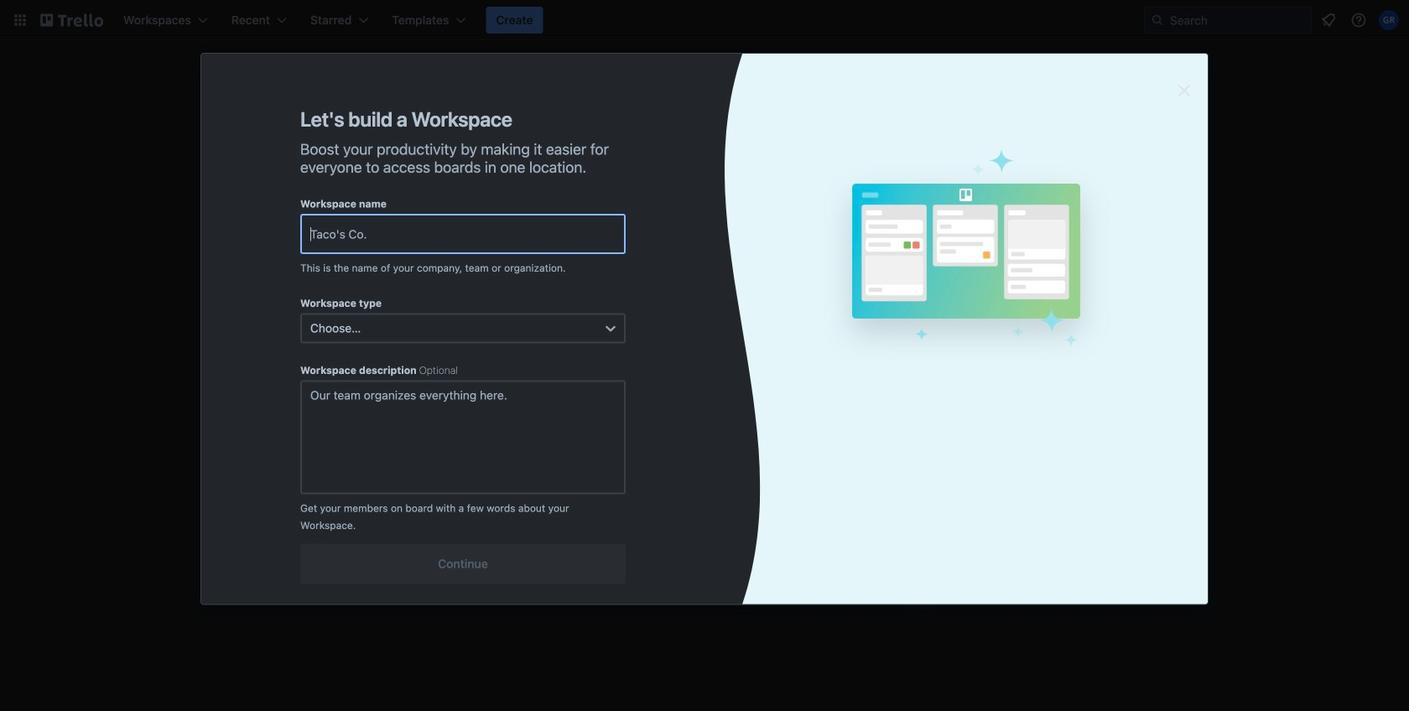 Task type: vqa. For each thing, say whether or not it's contained in the screenshot.
Our team organizes everything here. text field
yes



Task type: describe. For each thing, give the bounding box(es) containing it.
Search field
[[1144, 7, 1312, 34]]

Our team organizes everything here. text field
[[300, 380, 626, 495]]



Task type: locate. For each thing, give the bounding box(es) containing it.
primary element
[[0, 0, 1409, 40]]

Taco's Co. text field
[[300, 214, 626, 254]]

0 notifications image
[[1319, 10, 1339, 30]]

open information menu image
[[1351, 12, 1368, 29]]

search image
[[1151, 13, 1165, 27]]

greg robinson (gregrobinson96) image
[[1379, 10, 1399, 30]]



